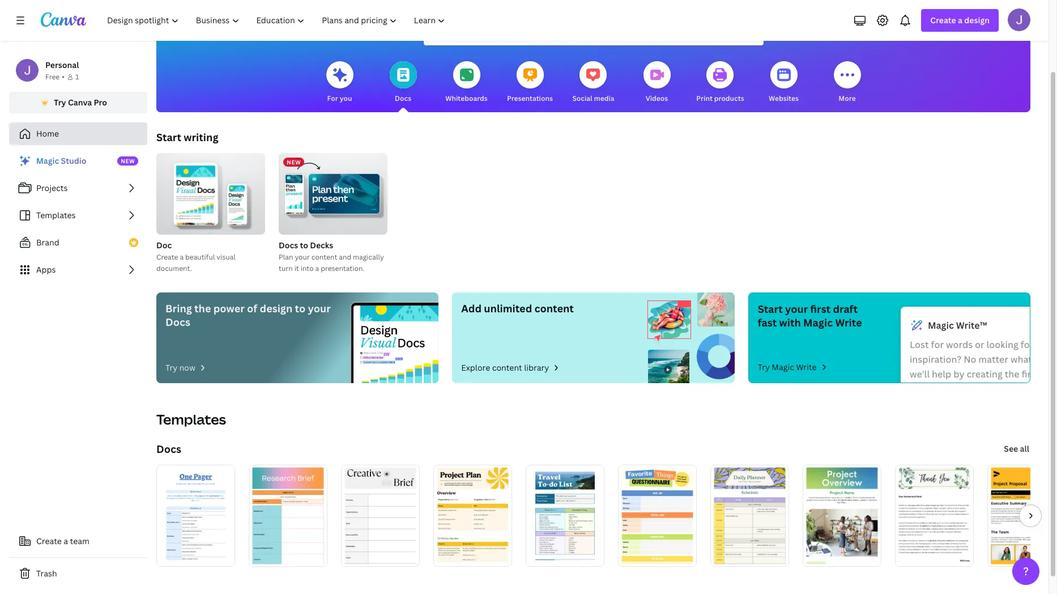 Task type: describe. For each thing, give the bounding box(es) containing it.
your inside docs to decks plan your content and magically turn it into a presentation.
[[295, 252, 310, 262]]

presentations
[[507, 94, 553, 103]]

create for create a team
[[36, 536, 62, 546]]

to inside bring the power of design to your docs
[[295, 302, 306, 315]]

write inside 'start your first draft fast with magic write'
[[836, 316, 863, 329]]

print
[[697, 94, 713, 103]]

a inside docs to decks plan your content and magically turn it into a presentation.
[[315, 264, 319, 273]]

library
[[524, 362, 549, 373]]

plan
[[279, 252, 293, 262]]

magic down with
[[772, 362, 795, 372]]

your inside 'start your first draft fast with magic write'
[[786, 302, 808, 316]]

docs to decks plan your content and magically turn it into a presentation.
[[279, 240, 384, 273]]

bring
[[166, 302, 192, 315]]

start for start writing
[[156, 130, 181, 144]]

new
[[121, 157, 135, 165]]

a inside doc create a beautiful visual document.
[[180, 252, 184, 262]]

videos button
[[644, 53, 671, 112]]

create for create a design
[[931, 15, 957, 26]]

2 for from the left
[[1021, 338, 1034, 351]]

and
[[339, 252, 351, 262]]

docs to decks group
[[279, 153, 388, 274]]

power
[[214, 302, 245, 315]]

document.
[[156, 264, 192, 273]]

list containing magic studio
[[9, 150, 147, 281]]

new
[[287, 158, 301, 166]]

draft
[[833, 302, 858, 316]]

try for start your first draft fast with magic write
[[758, 362, 770, 372]]

magic left the studio
[[36, 155, 59, 166]]

create a design button
[[922, 9, 999, 32]]

doc group
[[156, 149, 265, 274]]

add unlimited content
[[462, 302, 574, 315]]

some
[[1036, 338, 1058, 351]]

try inside button
[[54, 97, 66, 108]]

writing
[[184, 130, 219, 144]]

design inside dropdown button
[[965, 15, 990, 26]]

add
[[462, 302, 482, 315]]

pro
[[94, 97, 107, 108]]

more button
[[834, 53, 861, 112]]

print products button
[[697, 53, 745, 112]]

visual
[[217, 252, 236, 262]]

team
[[70, 536, 89, 546]]

decks
[[310, 240, 333, 251]]

1
[[75, 72, 79, 82]]

brand
[[36, 237, 59, 248]]

try magic write
[[758, 362, 817, 372]]

for you button
[[326, 53, 353, 112]]

beautiful
[[185, 252, 215, 262]]

or
[[975, 338, 985, 351]]

free
[[45, 72, 60, 82]]

unlimited
[[484, 302, 532, 315]]

templates link
[[9, 204, 147, 227]]

home
[[36, 128, 59, 139]]

words
[[947, 338, 973, 351]]

media
[[594, 94, 615, 103]]

whiteboards
[[446, 94, 488, 103]]

for you
[[327, 94, 352, 103]]

first
[[811, 302, 831, 316]]

start writing
[[156, 130, 219, 144]]

jacob simon image
[[1008, 9, 1031, 31]]

explore content library
[[462, 362, 549, 373]]

presentation.
[[321, 264, 365, 273]]

into
[[301, 264, 314, 273]]

fast
[[758, 316, 777, 329]]

websites
[[769, 94, 799, 103]]

magically
[[353, 252, 384, 262]]

free •
[[45, 72, 65, 82]]

websites button
[[769, 53, 799, 112]]

the
[[194, 302, 211, 315]]

you
[[340, 94, 352, 103]]

home link
[[9, 122, 147, 145]]

magic studio
[[36, 155, 86, 166]]

design inside bring the power of design to your docs
[[260, 302, 293, 315]]

magic write™
[[928, 319, 988, 332]]



Task type: vqa. For each thing, say whether or not it's contained in the screenshot.
'BRAND GUIDELINES'
no



Task type: locate. For each thing, give the bounding box(es) containing it.
your
[[295, 252, 310, 262], [308, 302, 331, 315], [786, 302, 808, 316]]

turn
[[279, 264, 293, 273]]

•
[[62, 72, 65, 82]]

1 horizontal spatial for
[[1021, 338, 1034, 351]]

0 horizontal spatial write
[[797, 362, 817, 372]]

personal
[[45, 60, 79, 70]]

templates up docs link
[[156, 410, 226, 429]]

design left jacob simon image
[[965, 15, 990, 26]]

lost
[[910, 338, 929, 351]]

see all link
[[1003, 438, 1031, 460]]

try now
[[166, 362, 196, 373]]

templates inside list
[[36, 210, 76, 220]]

social media button
[[573, 53, 615, 112]]

all
[[1021, 443, 1030, 454]]

start your first draft fast with magic write
[[758, 302, 863, 329]]

canva
[[68, 97, 92, 108]]

create a team
[[36, 536, 89, 546]]

studio
[[61, 155, 86, 166]]

0 vertical spatial templates
[[36, 210, 76, 220]]

write right the first
[[836, 316, 863, 329]]

explore
[[462, 362, 490, 373]]

templates
[[36, 210, 76, 220], [156, 410, 226, 429]]

apps
[[36, 264, 56, 275]]

try left the canva
[[54, 97, 66, 108]]

for
[[327, 94, 338, 103]]

a inside create a design dropdown button
[[958, 15, 963, 26]]

trash link
[[9, 562, 147, 585]]

0 vertical spatial write
[[836, 316, 863, 329]]

group
[[156, 149, 265, 235]]

for left some in the right of the page
[[1021, 338, 1034, 351]]

write™
[[957, 319, 988, 332]]

0 horizontal spatial start
[[156, 130, 181, 144]]

see
[[1005, 443, 1019, 454]]

doc
[[156, 240, 172, 251]]

try
[[54, 97, 66, 108], [758, 362, 770, 372], [166, 362, 178, 373]]

videos
[[646, 94, 668, 103]]

0 horizontal spatial design
[[260, 302, 293, 315]]

create inside doc create a beautiful visual document.
[[156, 252, 178, 262]]

docs inside button
[[395, 94, 412, 103]]

1 vertical spatial create
[[156, 252, 178, 262]]

write down with
[[797, 362, 817, 372]]

0 horizontal spatial content
[[312, 252, 337, 262]]

content
[[312, 252, 337, 262], [535, 302, 574, 315], [492, 362, 522, 373]]

try for bring the power of design to your docs
[[166, 362, 178, 373]]

0 horizontal spatial templates
[[36, 210, 76, 220]]

whiteboards button
[[446, 53, 488, 112]]

content inside docs to decks plan your content and magically turn it into a presentation.
[[312, 252, 337, 262]]

magic right with
[[804, 316, 833, 329]]

of
[[247, 302, 258, 315]]

looking
[[987, 338, 1019, 351]]

bring the power of design to your docs
[[166, 302, 331, 329]]

for
[[931, 338, 944, 351], [1021, 338, 1034, 351]]

1 vertical spatial to
[[295, 302, 306, 315]]

to left decks
[[300, 240, 308, 251]]

create a team button
[[9, 530, 147, 553]]

social media
[[573, 94, 615, 103]]

a
[[958, 15, 963, 26], [180, 252, 184, 262], [315, 264, 319, 273], [64, 536, 68, 546]]

1 horizontal spatial templates
[[156, 410, 226, 429]]

2 vertical spatial create
[[36, 536, 62, 546]]

list
[[9, 150, 147, 281]]

0 vertical spatial create
[[931, 15, 957, 26]]

start left the first
[[758, 302, 783, 316]]

0 horizontal spatial create
[[36, 536, 62, 546]]

0 vertical spatial design
[[965, 15, 990, 26]]

1 horizontal spatial design
[[965, 15, 990, 26]]

now
[[179, 362, 196, 373]]

docs inside bring the power of design to your docs
[[166, 315, 190, 329]]

start for start your first draft fast with magic write
[[758, 302, 783, 316]]

start
[[156, 130, 181, 144], [758, 302, 783, 316]]

top level navigation element
[[100, 9, 455, 32]]

to down it
[[295, 302, 306, 315]]

to inside docs to decks plan your content and magically turn it into a presentation.
[[300, 240, 308, 251]]

content right unlimited
[[535, 302, 574, 315]]

1 horizontal spatial content
[[492, 362, 522, 373]]

None search field
[[424, 23, 764, 45]]

1 horizontal spatial start
[[758, 302, 783, 316]]

1 horizontal spatial try
[[166, 362, 178, 373]]

try canva pro button
[[9, 92, 147, 113]]

try left now
[[166, 362, 178, 373]]

doc create a beautiful visual document.
[[156, 240, 236, 273]]

content left library
[[492, 362, 522, 373]]

2 vertical spatial content
[[492, 362, 522, 373]]

print products
[[697, 94, 745, 103]]

a inside the create a team button
[[64, 536, 68, 546]]

create
[[931, 15, 957, 26], [156, 252, 178, 262], [36, 536, 62, 546]]

create inside dropdown button
[[931, 15, 957, 26]]

presentations button
[[507, 53, 553, 112]]

start left writing
[[156, 130, 181, 144]]

lost for words or looking for some
[[910, 338, 1058, 469]]

brand link
[[9, 231, 147, 254]]

try down fast
[[758, 362, 770, 372]]

0 horizontal spatial for
[[931, 338, 944, 351]]

trash
[[36, 568, 57, 579]]

write
[[836, 316, 863, 329], [797, 362, 817, 372]]

1 horizontal spatial write
[[836, 316, 863, 329]]

start inside 'start your first draft fast with magic write'
[[758, 302, 783, 316]]

0 vertical spatial start
[[156, 130, 181, 144]]

try canva pro
[[54, 97, 107, 108]]

2 horizontal spatial create
[[931, 15, 957, 26]]

Search search field
[[446, 23, 741, 45]]

docs button
[[390, 53, 417, 112]]

1 vertical spatial start
[[758, 302, 783, 316]]

templates down projects
[[36, 210, 76, 220]]

magic up "words"
[[928, 319, 954, 332]]

content down decks
[[312, 252, 337, 262]]

1 horizontal spatial create
[[156, 252, 178, 262]]

it
[[295, 264, 299, 273]]

your down into
[[308, 302, 331, 315]]

design right of
[[260, 302, 293, 315]]

your left the first
[[786, 302, 808, 316]]

docs link
[[156, 442, 181, 456]]

magic inside 'start your first draft fast with magic write'
[[804, 316, 833, 329]]

design
[[965, 15, 990, 26], [260, 302, 293, 315]]

apps link
[[9, 258, 147, 281]]

0 vertical spatial content
[[312, 252, 337, 262]]

create a design
[[931, 15, 990, 26]]

0 horizontal spatial try
[[54, 97, 66, 108]]

1 for from the left
[[931, 338, 944, 351]]

projects
[[36, 183, 68, 193]]

create inside button
[[36, 536, 62, 546]]

see all
[[1005, 443, 1030, 454]]

more
[[839, 94, 856, 103]]

social
[[573, 94, 593, 103]]

0 vertical spatial to
[[300, 240, 308, 251]]

1 vertical spatial templates
[[156, 410, 226, 429]]

docs inside docs to decks plan your content and magically turn it into a presentation.
[[279, 240, 298, 251]]

1 vertical spatial design
[[260, 302, 293, 315]]

with
[[780, 316, 801, 329]]

2 horizontal spatial try
[[758, 362, 770, 372]]

your up into
[[295, 252, 310, 262]]

docs
[[395, 94, 412, 103], [279, 240, 298, 251], [166, 315, 190, 329], [156, 442, 181, 456]]

products
[[715, 94, 745, 103]]

2 horizontal spatial content
[[535, 302, 574, 315]]

for right lost
[[931, 338, 944, 351]]

1 vertical spatial write
[[797, 362, 817, 372]]

1 vertical spatial content
[[535, 302, 574, 315]]

your inside bring the power of design to your docs
[[308, 302, 331, 315]]

projects link
[[9, 177, 147, 200]]



